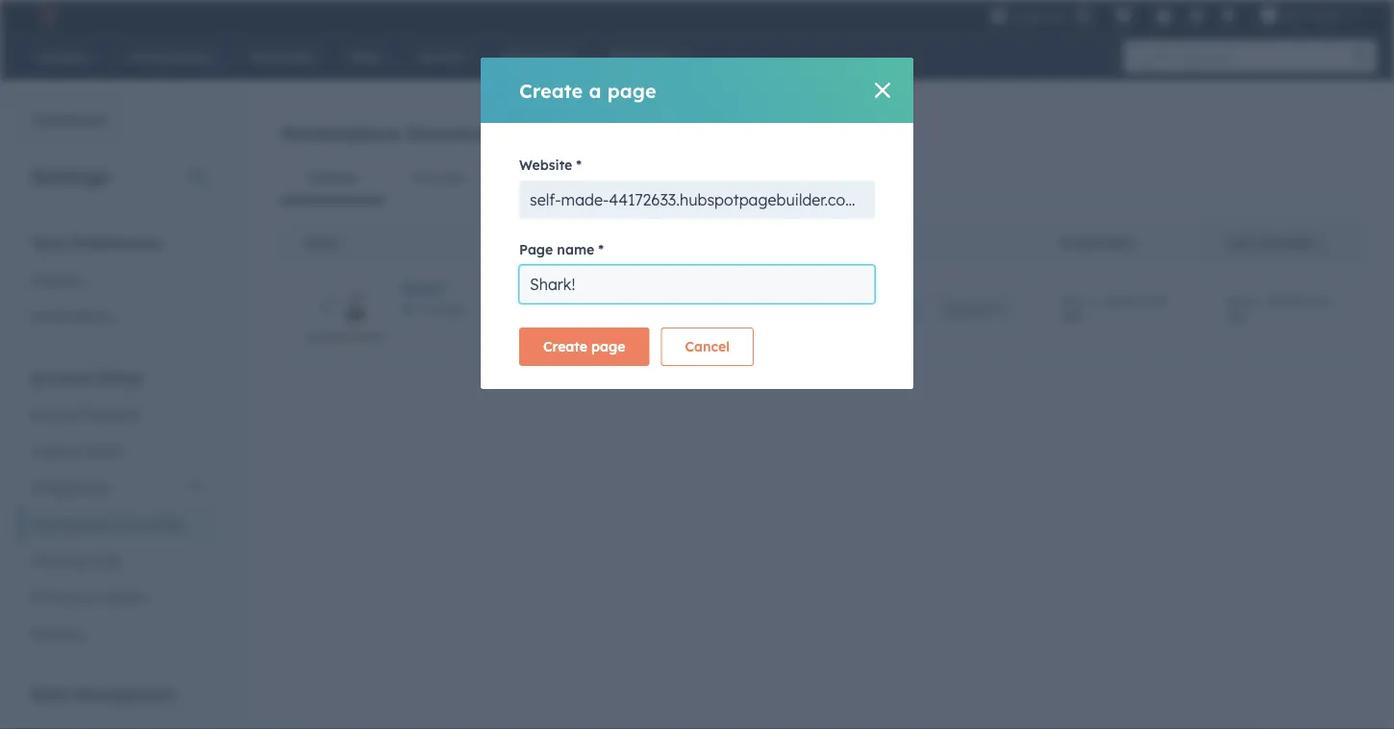 Task type: describe. For each thing, give the bounding box(es) containing it.
preferences
[[71, 233, 161, 252]]

2 2023 from the left
[[1269, 293, 1299, 310]]

create a page inside dialog
[[519, 78, 656, 102]]

notifications image
[[1220, 9, 1237, 26]]

create for 'create a page' "button"
[[746, 302, 783, 317]]

descending sort. press to sort ascending. image
[[1319, 236, 1326, 249]]

& for users
[[70, 443, 80, 460]]

installed
[[420, 302, 467, 317]]

marketplace inside account setup element
[[31, 516, 109, 533]]

settings link
[[1184, 5, 1208, 25]]

2 11:27 from the left
[[1302, 293, 1332, 310]]

account for account defaults
[[31, 406, 82, 423]]

quest link
[[401, 279, 446, 298]]

support
[[948, 302, 992, 317]]

data management element
[[19, 684, 215, 730]]

integrations button
[[19, 470, 215, 506]]

name
[[304, 237, 338, 251]]

last updated
[[1226, 237, 1313, 251]]

account setup
[[31, 368, 142, 387]]

menu containing self made
[[988, 0, 1371, 31]]

page name *
[[519, 241, 604, 258]]

themes
[[307, 169, 358, 186]]

self-
[[530, 190, 561, 210]]

name
[[557, 241, 594, 258]]

0 vertical spatial page
[[607, 78, 656, 102]]

your preferences element
[[19, 232, 215, 335]]

purchased
[[1061, 237, 1133, 251]]

page inside button
[[591, 338, 625, 355]]

last updated button
[[1203, 221, 1363, 263]]

press to sort. element for name
[[344, 236, 351, 252]]

press to sort. element for purchased
[[1139, 236, 1146, 252]]

1 horizontal spatial *
[[598, 241, 604, 258]]

1 2023 from the left
[[1104, 293, 1134, 310]]

general link
[[19, 262, 215, 299]]

0 vertical spatial marketplace downloads
[[280, 121, 512, 145]]

ruby anderson image
[[1260, 7, 1278, 24]]

create a page inside "button"
[[746, 302, 824, 317]]

last
[[1226, 237, 1255, 251]]

support button
[[936, 297, 1015, 322]]

consent
[[95, 589, 146, 606]]

create a page button
[[734, 297, 837, 322]]

navigation containing themes
[[280, 155, 1363, 202]]

account setup element
[[19, 367, 215, 652]]

modules link
[[385, 155, 492, 201]]

search button
[[1344, 40, 1377, 73]]

tracking
[[31, 552, 84, 569]]

your preferences
[[31, 233, 161, 252]]

general
[[31, 272, 80, 288]]

self-made-44172633.hubspotpagebuilder.com button
[[519, 181, 875, 219]]

data management
[[31, 685, 175, 704]]

settings image
[[1188, 8, 1205, 25]]

notifications link
[[19, 299, 215, 335]]

purchased button
[[1038, 221, 1203, 263]]

upgrade image
[[990, 8, 1007, 25]]

account for account setup
[[31, 368, 93, 387]]

actions button
[[848, 297, 924, 322]]

self
[[1281, 7, 1304, 23]]

made-
[[561, 190, 609, 210]]

marketplaces button
[[1104, 0, 1144, 31]]

2 1, from the left
[[1255, 293, 1265, 310]]

dashboard
[[32, 112, 106, 128]]

defaults
[[86, 406, 139, 423]]



Task type: locate. For each thing, give the bounding box(es) containing it.
notifications button
[[1212, 0, 1245, 31]]

1, down last updated
[[1255, 293, 1265, 310]]

0 vertical spatial &
[[70, 443, 80, 460]]

notifications
[[31, 308, 113, 325]]

settings
[[31, 164, 109, 188]]

press to sort. element right purchased
[[1139, 236, 1146, 252]]

nov down purchased
[[1061, 293, 1087, 310]]

nov 1, 2023 11:27 am down purchased button
[[1061, 293, 1168, 326]]

press to sort. element right name
[[344, 236, 351, 252]]

Search HubSpot search field
[[1124, 40, 1360, 73]]

a
[[589, 78, 601, 102], [786, 302, 793, 317]]

* right "website"
[[576, 157, 582, 174]]

name button
[[280, 221, 1038, 263]]

account up users
[[31, 406, 82, 423]]

website *
[[519, 157, 582, 174]]

1 horizontal spatial a
[[786, 302, 793, 317]]

marketplace downloads
[[280, 121, 512, 145], [31, 516, 183, 533]]

marketplace down integrations
[[31, 516, 109, 533]]

press to sort. element
[[344, 236, 351, 252], [1139, 236, 1146, 252]]

1 vertical spatial &
[[81, 589, 91, 606]]

integrations
[[31, 479, 109, 496]]

privacy & consent link
[[19, 579, 215, 616]]

self made
[[1281, 7, 1340, 23]]

create inside button
[[543, 338, 587, 355]]

create a page up 'cancel' button
[[746, 302, 824, 317]]

0 vertical spatial create
[[519, 78, 583, 102]]

downloads down integrations button
[[113, 516, 183, 533]]

website
[[519, 157, 572, 174]]

1 vertical spatial downloads
[[113, 516, 183, 533]]

1 horizontal spatial 11:27
[[1302, 293, 1332, 310]]

1 horizontal spatial 2023
[[1269, 293, 1299, 310]]

downloads
[[406, 121, 512, 145], [113, 516, 183, 533]]

0 horizontal spatial create a page
[[519, 78, 656, 102]]

downloads up modules
[[406, 121, 512, 145]]

0 vertical spatial marketplace
[[280, 121, 400, 145]]

account up account defaults
[[31, 368, 93, 387]]

0 vertical spatial *
[[576, 157, 582, 174]]

menu
[[988, 0, 1371, 31]]

11:27
[[1138, 293, 1168, 310], [1302, 293, 1332, 310]]

1 horizontal spatial marketplace
[[280, 121, 400, 145]]

calling icon button
[[1067, 3, 1100, 28]]

1 horizontal spatial press to sort. element
[[1139, 236, 1146, 252]]

1 vertical spatial *
[[598, 241, 604, 258]]

calling icon image
[[1075, 7, 1092, 25]]

upgrade
[[1011, 9, 1063, 25]]

0 vertical spatial downloads
[[406, 121, 512, 145]]

1 horizontal spatial downloads
[[406, 121, 512, 145]]

1 account from the top
[[31, 368, 93, 387]]

1 press to sort. element from the left
[[344, 236, 351, 252]]

0 horizontal spatial am
[[1061, 310, 1082, 326]]

0 horizontal spatial 11:27
[[1138, 293, 1168, 310]]

account inside account defaults link
[[31, 406, 82, 423]]

2023
[[1104, 293, 1134, 310], [1269, 293, 1299, 310]]

data
[[31, 685, 69, 704]]

create a page
[[519, 78, 656, 102], [746, 302, 824, 317]]

0 horizontal spatial marketplace
[[31, 516, 109, 533]]

1 horizontal spatial nov 1, 2023 11:27 am
[[1226, 293, 1332, 326]]

1 horizontal spatial nov
[[1226, 293, 1252, 310]]

2 nov from the left
[[1226, 293, 1252, 310]]

dashboard link
[[0, 102, 119, 140]]

2 account from the top
[[31, 406, 82, 423]]

cancel
[[685, 338, 730, 355]]

1 horizontal spatial create a page
[[746, 302, 824, 317]]

close image
[[875, 83, 890, 98]]

1 11:27 from the left
[[1138, 293, 1168, 310]]

&
[[70, 443, 80, 460], [81, 589, 91, 606]]

Page name * text field
[[519, 265, 875, 304]]

search image
[[1354, 50, 1367, 63]]

management
[[73, 685, 175, 704]]

0 vertical spatial account
[[31, 368, 93, 387]]

1 nov 1, 2023 11:27 am from the left
[[1061, 293, 1168, 326]]

press to sort. element inside purchased button
[[1139, 236, 1146, 252]]

nov down last
[[1226, 293, 1252, 310]]

1 vertical spatial a
[[786, 302, 793, 317]]

create page button
[[519, 328, 649, 366]]

your
[[31, 233, 66, 252]]

downloads inside account setup element
[[113, 516, 183, 533]]

marketplace
[[280, 121, 400, 145], [31, 516, 109, 533]]

hubspot link
[[23, 4, 72, 27]]

account defaults
[[31, 406, 139, 423]]

2 nov 1, 2023 11:27 am from the left
[[1226, 293, 1332, 326]]

1 1, from the left
[[1091, 293, 1100, 310]]

nov 1, 2023 11:27 am
[[1061, 293, 1168, 326], [1226, 293, 1332, 326]]

modules
[[412, 169, 465, 186]]

page
[[519, 241, 553, 258]]

0 horizontal spatial a
[[589, 78, 601, 102]]

2 vertical spatial create
[[543, 338, 587, 355]]

& right users
[[70, 443, 80, 460]]

tracking code
[[31, 552, 121, 569]]

2023 down purchased button
[[1104, 293, 1134, 310]]

updated
[[1258, 237, 1313, 251]]

0 horizontal spatial *
[[576, 157, 582, 174]]

quest
[[401, 279, 446, 298]]

help image
[[1155, 9, 1173, 26]]

1 vertical spatial create
[[746, 302, 783, 317]]

1,
[[1091, 293, 1100, 310], [1255, 293, 1265, 310]]

1 horizontal spatial &
[[81, 589, 91, 606]]

users
[[31, 443, 66, 460]]

page
[[607, 78, 656, 102], [796, 302, 824, 317], [591, 338, 625, 355]]

1 horizontal spatial 1,
[[1255, 293, 1265, 310]]

nov 1, 2023 11:27 am down "updated"
[[1226, 293, 1332, 326]]

0 horizontal spatial &
[[70, 443, 80, 460]]

* right name at the left of the page
[[598, 241, 604, 258]]

teams
[[84, 443, 124, 460]]

marketplace downloads up modules
[[280, 121, 512, 145]]

security link
[[19, 616, 215, 652]]

made
[[1307, 7, 1340, 23]]

0 horizontal spatial 2023
[[1104, 293, 1134, 310]]

0 horizontal spatial nov
[[1061, 293, 1087, 310]]

marketplace up themes
[[280, 121, 400, 145]]

*
[[576, 157, 582, 174], [598, 241, 604, 258]]

a inside create a page dialog
[[589, 78, 601, 102]]

security
[[31, 625, 82, 642]]

tracking code link
[[19, 543, 215, 579]]

account
[[31, 368, 93, 387], [31, 406, 82, 423]]

0 vertical spatial a
[[589, 78, 601, 102]]

& for privacy
[[81, 589, 91, 606]]

themes link
[[280, 155, 385, 201]]

code
[[88, 552, 121, 569]]

create inside "button"
[[746, 302, 783, 317]]

2023 down "updated"
[[1269, 293, 1299, 310]]

1, down purchased
[[1091, 293, 1100, 310]]

navigation
[[280, 155, 1363, 202]]

2 vertical spatial page
[[591, 338, 625, 355]]

1 horizontal spatial am
[[1226, 310, 1246, 326]]

1 vertical spatial account
[[31, 406, 82, 423]]

am down purchased
[[1061, 310, 1082, 326]]

2 am from the left
[[1226, 310, 1246, 326]]

1 nov from the left
[[1061, 293, 1087, 310]]

marketplace downloads up code
[[31, 516, 183, 533]]

1 vertical spatial page
[[796, 302, 824, 317]]

0 horizontal spatial nov 1, 2023 11:27 am
[[1061, 293, 1168, 326]]

setup
[[98, 368, 142, 387]]

1 vertical spatial marketplace
[[31, 516, 109, 533]]

am down last
[[1226, 310, 1246, 326]]

0 horizontal spatial marketplace downloads
[[31, 516, 183, 533]]

privacy
[[31, 589, 77, 606]]

nov
[[1061, 293, 1087, 310], [1226, 293, 1252, 310]]

& right privacy
[[81, 589, 91, 606]]

create for create page button
[[543, 338, 587, 355]]

marketplace downloads inside account setup element
[[31, 516, 183, 533]]

1 am from the left
[[1061, 310, 1082, 326]]

press to sort. element inside name button
[[344, 236, 351, 252]]

create a page up website *
[[519, 78, 656, 102]]

1 vertical spatial create a page
[[746, 302, 824, 317]]

actions
[[861, 302, 901, 317]]

create
[[519, 78, 583, 102], [746, 302, 783, 317], [543, 338, 587, 355]]

page inside "button"
[[796, 302, 824, 317]]

self made button
[[1249, 0, 1369, 31]]

help button
[[1148, 0, 1180, 31]]

users & teams
[[31, 443, 124, 460]]

0 horizontal spatial downloads
[[113, 516, 183, 533]]

create a page dialog
[[481, 58, 913, 389]]

1 vertical spatial marketplace downloads
[[31, 516, 183, 533]]

marketplace downloads link
[[19, 506, 215, 543]]

a inside 'create a page' "button"
[[786, 302, 793, 317]]

hubspot image
[[35, 4, 58, 27]]

press to sort. image
[[344, 236, 351, 249]]

0 horizontal spatial 1,
[[1091, 293, 1100, 310]]

privacy & consent
[[31, 589, 146, 606]]

account defaults link
[[19, 397, 215, 433]]

44172633.hubspotpagebuilder.com
[[609, 190, 859, 210]]

0 vertical spatial create a page
[[519, 78, 656, 102]]

am
[[1061, 310, 1082, 326], [1226, 310, 1246, 326]]

11:27 down press to sort. icon
[[1138, 293, 1168, 310]]

2 press to sort. element from the left
[[1139, 236, 1146, 252]]

11:27 down descending sort. press to sort ascending. element on the top right
[[1302, 293, 1332, 310]]

1 horizontal spatial marketplace downloads
[[280, 121, 512, 145]]

descending sort. press to sort ascending. element
[[1319, 236, 1326, 252]]

users & teams link
[[19, 433, 215, 470]]

0 horizontal spatial press to sort. element
[[344, 236, 351, 252]]

self-made-44172633.hubspotpagebuilder.com
[[530, 190, 859, 210]]

cancel button
[[661, 328, 754, 366]]

press to sort. image
[[1139, 236, 1146, 249]]

marketplaces image
[[1115, 9, 1132, 26]]

create page
[[543, 338, 625, 355]]



Task type: vqa. For each thing, say whether or not it's contained in the screenshot.
Made at the right of page
yes



